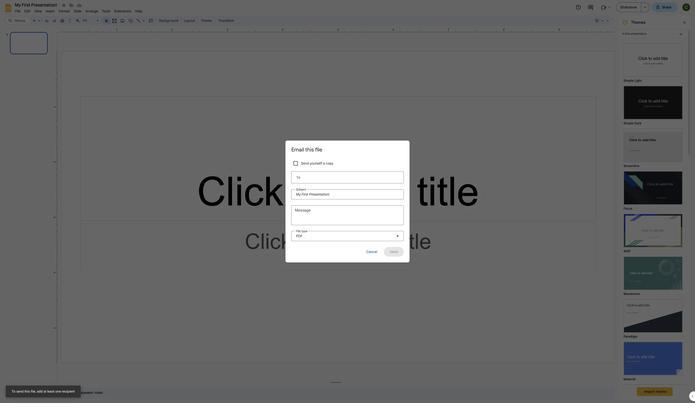 Task type: locate. For each thing, give the bounding box(es) containing it.
themes
[[632, 20, 646, 25]]

main toolbar
[[30, 17, 237, 24]]

menu bar banner
[[0, 0, 696, 404]]

Simple Light radio
[[622, 41, 686, 404]]

simple inside simple dark "radio"
[[624, 121, 634, 125]]

Menus field
[[6, 17, 30, 24]]

simple left "light"
[[624, 79, 634, 83]]

option group
[[619, 38, 688, 404]]

transition button
[[216, 17, 237, 24]]

background button
[[157, 17, 181, 24]]

Momentum radio
[[622, 254, 686, 297]]

0 vertical spatial simple
[[624, 79, 634, 83]]

simple
[[624, 79, 634, 83], [624, 121, 634, 125]]

simple light
[[624, 79, 643, 83]]

import
[[645, 390, 656, 394]]

1 simple from the top
[[624, 79, 634, 83]]

momentum
[[624, 292, 641, 296]]

background
[[159, 18, 178, 23]]

theme
[[201, 18, 212, 23]]

Star checkbox
[[60, 2, 67, 9]]

Streamline radio
[[622, 126, 686, 169]]

import theme
[[645, 390, 668, 394]]

simple inside simple light radio
[[624, 79, 634, 83]]

dark
[[635, 121, 642, 125]]

menu bar
[[13, 6, 144, 14]]

1 vertical spatial simple
[[624, 121, 634, 125]]

material
[[624, 378, 636, 382]]

Material radio
[[622, 340, 686, 382]]

import theme button
[[638, 388, 674, 397]]

2 simple from the top
[[624, 121, 634, 125]]

simple left dark
[[624, 121, 634, 125]]

navigation
[[0, 27, 53, 404]]

Rename text field
[[13, 2, 60, 8]]

menu bar inside menu bar banner
[[13, 6, 144, 14]]

Paradigm radio
[[622, 297, 686, 340]]

option group containing simple light
[[619, 38, 688, 404]]



Task type: describe. For each thing, give the bounding box(es) containing it.
mode and view toolbar
[[594, 16, 612, 25]]

transition
[[219, 18, 234, 23]]

theme
[[657, 390, 668, 394]]

share. private to only me. image
[[657, 5, 661, 9]]

simple dark
[[624, 121, 642, 125]]

shift
[[624, 249, 631, 254]]

Swiss radio
[[622, 382, 686, 404]]

option group inside themes section
[[619, 38, 688, 404]]

Simple Dark radio
[[622, 83, 686, 126]]

Focus radio
[[622, 169, 686, 212]]

streamline
[[624, 164, 640, 168]]

theme button
[[199, 17, 214, 24]]

simple for simple dark
[[624, 121, 634, 125]]

Shift radio
[[622, 212, 686, 254]]

focus
[[624, 207, 633, 211]]

simple for simple light
[[624, 79, 634, 83]]

themes section
[[619, 16, 692, 404]]

paradigm
[[624, 335, 638, 339]]

light
[[635, 79, 643, 83]]

navigation inside themes application
[[0, 27, 53, 404]]

themes application
[[0, 0, 696, 404]]



Task type: vqa. For each thing, say whether or not it's contained in the screenshot.
Mode and view toolbar
yes



